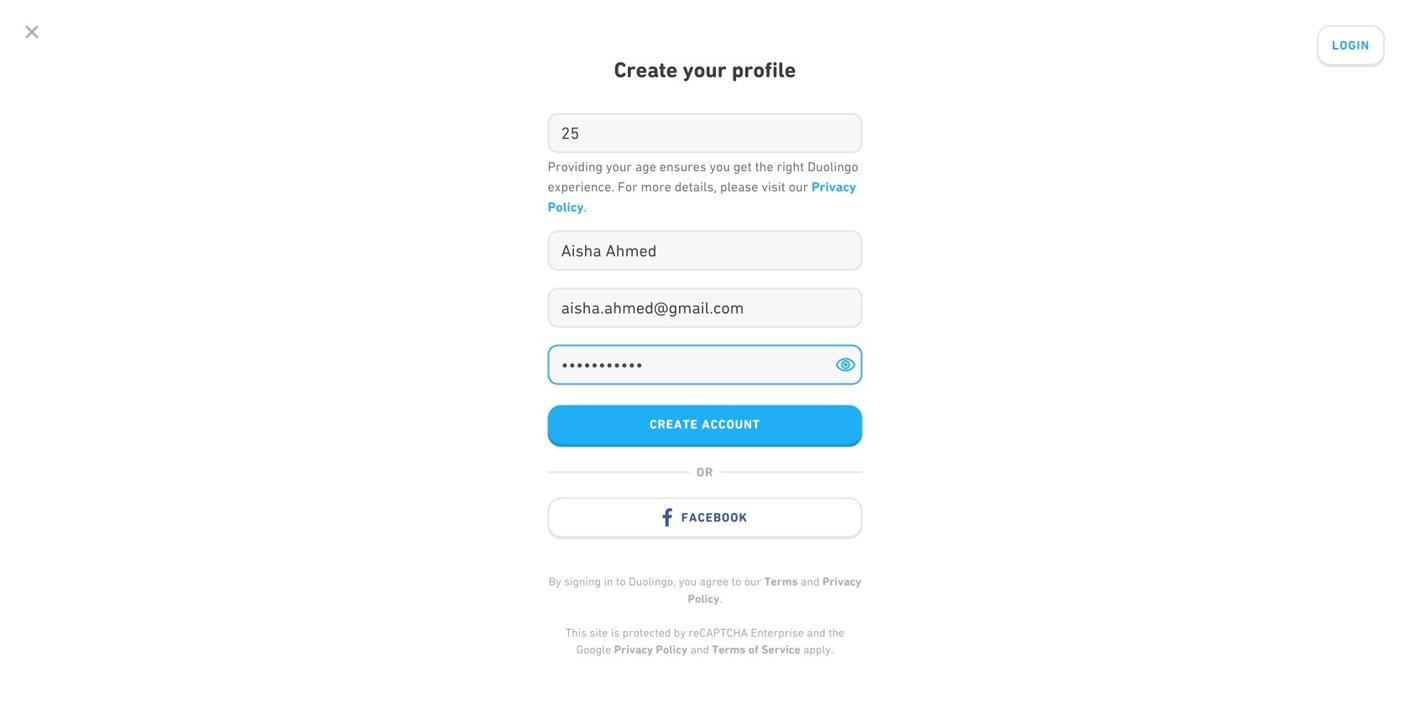 Task type: locate. For each thing, give the bounding box(es) containing it.
Password password field
[[550, 346, 834, 383]]

lesson image
[[583, 325, 618, 354], [562, 397, 597, 425], [621, 554, 656, 582]]

lesson image
[[658, 618, 694, 647]]

lesson 1 of 4 image
[[621, 249, 656, 277]]

Name (optional) text field
[[550, 232, 861, 269]]

1 vertical spatial lesson image
[[562, 397, 597, 425]]



Task type: vqa. For each thing, say whether or not it's contained in the screenshot.
Lesson icon at the left bottom of the page
yes



Task type: describe. For each thing, give the bounding box(es) containing it.
chest image
[[567, 459, 634, 534]]

Email email field
[[550, 289, 861, 326]]

0 vertical spatial lesson image
[[583, 325, 618, 354]]

guidebook image
[[753, 114, 773, 134]]

Age text field
[[550, 114, 861, 151]]

2 vertical spatial lesson image
[[621, 554, 656, 582]]



